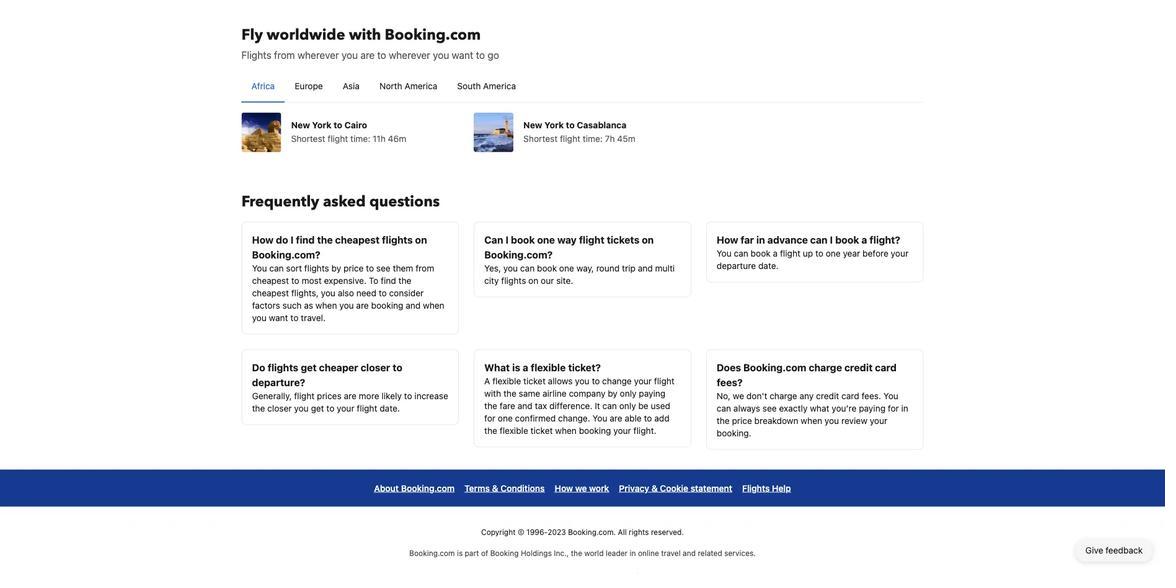 Task type: locate. For each thing, give the bounding box(es) containing it.
paying inside does booking.com charge credit card fees? no, we don't charge any credit card fees. you can always see exactly what you're paying for in the price breakdown when you review your booking.
[[859, 403, 886, 413]]

0 horizontal spatial shortest
[[291, 133, 325, 144]]

3 i from the left
[[830, 234, 833, 246]]

i inside the how do i find the cheapest flights on booking.com? you can sort flights by price to see them from cheapest to most expensive. to find the cheapest flights, you also need to consider factors such as when you are booking and when you want to travel.
[[291, 234, 294, 246]]

your
[[891, 248, 909, 258], [634, 376, 652, 386], [337, 403, 355, 413], [870, 416, 888, 426], [614, 425, 631, 436]]

about booking.com link
[[374, 480, 455, 497]]

credit up what
[[816, 391, 839, 401]]

with up "asia"
[[349, 25, 381, 45]]

1 horizontal spatial flights
[[742, 483, 770, 493]]

0 vertical spatial with
[[349, 25, 381, 45]]

asked
[[323, 192, 366, 212]]

date. inside do flights get cheaper closer to departure? generally, flight prices are more likely to increase the closer you get to your flight date.
[[380, 403, 400, 413]]

your down flight?
[[891, 248, 909, 258]]

what
[[485, 362, 510, 373]]

paying
[[639, 388, 666, 399], [859, 403, 886, 413]]

terms
[[465, 483, 490, 493]]

a up "before"
[[862, 234, 867, 246]]

prices
[[317, 391, 342, 401]]

booking.com inside fly worldwide with booking.com flights from wherever you are to wherever you want to go
[[385, 25, 481, 45]]

travel
[[661, 549, 681, 558]]

frequently asked questions
[[242, 192, 440, 212]]

0 horizontal spatial want
[[269, 313, 288, 323]]

0 vertical spatial a
[[862, 234, 867, 246]]

booking.com inside does booking.com charge credit card fees? no, we don't charge any credit card fees. you can always see exactly what you're paying for in the price breakdown when you review your booking.
[[744, 362, 807, 373]]

date.
[[759, 260, 779, 271], [380, 403, 400, 413]]

city
[[485, 275, 499, 286]]

fees.
[[862, 391, 881, 401]]

2 york from the left
[[545, 120, 564, 130]]

want inside the how do i find the cheapest flights on booking.com? you can sort flights by price to see them from cheapest to most expensive. to find the cheapest flights, you also need to consider factors such as when you are booking and when you want to travel.
[[269, 313, 288, 323]]

find right the 'to'
[[381, 275, 396, 286]]

1 horizontal spatial find
[[381, 275, 396, 286]]

your inside the how far in advance can i book a flight? you can book a flight up to one year before your departure date.
[[891, 248, 909, 258]]

1 horizontal spatial america
[[483, 81, 516, 91]]

©
[[518, 528, 525, 537]]

1 horizontal spatial in
[[757, 234, 765, 246]]

the down a
[[485, 425, 497, 436]]

1 vertical spatial booking
[[579, 425, 611, 436]]

booking.com? inside the how do i find the cheapest flights on booking.com? you can sort flights by price to see them from cheapest to most expensive. to find the cheapest flights, you also need to consider factors such as when you are booking and when you want to travel.
[[252, 249, 320, 260]]

fees?
[[717, 376, 743, 388]]

0 vertical spatial by
[[332, 263, 341, 273]]

flight down more
[[357, 403, 377, 413]]

0 horizontal spatial booking
[[371, 300, 403, 310]]

date. down the likely
[[380, 403, 400, 413]]

are inside the how do i find the cheapest flights on booking.com? you can sort flights by price to see them from cheapest to most expensive. to find the cheapest flights, you also need to consider factors such as when you are booking and when you want to travel.
[[356, 300, 369, 310]]

2 horizontal spatial i
[[830, 234, 833, 246]]

1 horizontal spatial for
[[888, 403, 899, 413]]

we right no,
[[733, 391, 744, 401]]

i inside the how far in advance can i book a flight? you can book a flight up to one year before your departure date.
[[830, 234, 833, 246]]

does booking.com charge credit card fees? no, we don't charge any credit card fees. you can always see exactly what you're paying for in the price breakdown when you review your booking.
[[717, 362, 909, 438]]

a up same at the bottom left
[[523, 362, 528, 373]]

travel.
[[301, 313, 326, 323]]

paying for does booking.com charge credit card fees?
[[859, 403, 886, 413]]

to down the prices at the bottom left
[[326, 403, 335, 413]]

0 horizontal spatial wherever
[[298, 49, 339, 61]]

2 horizontal spatial on
[[642, 234, 654, 246]]

only
[[620, 388, 637, 399], [619, 401, 636, 411]]

1 horizontal spatial booking
[[579, 425, 611, 436]]

0 horizontal spatial how
[[252, 234, 274, 246]]

asia
[[343, 81, 360, 91]]

the up booking.
[[717, 416, 730, 426]]

new for new york to casablanca shortest flight time: 7h 45m
[[524, 120, 542, 130]]

the right inc.,
[[571, 549, 582, 558]]

you inside does booking.com charge credit card fees? no, we don't charge any credit card fees. you can always see exactly what you're paying for in the price breakdown when you review your booking.
[[825, 416, 839, 426]]

the up fare
[[504, 388, 517, 399]]

0 vertical spatial is
[[512, 362, 520, 373]]

1 horizontal spatial booking.com?
[[485, 249, 553, 260]]

shortest right "new york to cairo" image
[[291, 133, 325, 144]]

1 vertical spatial ticket
[[531, 425, 553, 436]]

find
[[296, 234, 315, 246], [381, 275, 396, 286]]

add
[[655, 413, 670, 423]]

flights
[[242, 49, 271, 61], [742, 483, 770, 493]]

flight left the prices at the bottom left
[[294, 391, 315, 401]]

card
[[875, 362, 897, 373], [842, 391, 860, 401]]

can right yes, at the top left of the page
[[520, 263, 535, 273]]

2 & from the left
[[652, 483, 658, 493]]

from right them
[[416, 263, 434, 273]]

fare
[[500, 401, 515, 411]]

on
[[415, 234, 427, 246], [642, 234, 654, 246], [529, 275, 539, 286]]

i
[[291, 234, 294, 246], [506, 234, 509, 246], [830, 234, 833, 246]]

1 vertical spatial closer
[[267, 403, 292, 413]]

card up you're
[[842, 391, 860, 401]]

you down what
[[825, 416, 839, 426]]

1 horizontal spatial wherever
[[389, 49, 430, 61]]

see inside does booking.com charge credit card fees? no, we don't charge any credit card fees. you can always see exactly what you're paying for in the price breakdown when you review your booking.
[[763, 403, 777, 413]]

to right up
[[816, 248, 824, 258]]

1 vertical spatial paying
[[859, 403, 886, 413]]

1 horizontal spatial price
[[732, 416, 752, 426]]

also
[[338, 288, 354, 298]]

0 horizontal spatial i
[[291, 234, 294, 246]]

are inside do flights get cheaper closer to departure? generally, flight prices are more likely to increase the closer you get to your flight date.
[[344, 391, 357, 401]]

0 horizontal spatial by
[[332, 263, 341, 273]]

by
[[332, 263, 341, 273], [608, 388, 618, 399]]

0 vertical spatial ticket
[[524, 376, 546, 386]]

are down need
[[356, 300, 369, 310]]

flight down cairo
[[328, 133, 348, 144]]

1 horizontal spatial card
[[875, 362, 897, 373]]

time: for 7h
[[583, 133, 603, 144]]

copyright
[[481, 528, 516, 537]]

more
[[359, 391, 379, 401]]

likely
[[382, 391, 402, 401]]

2 america from the left
[[483, 81, 516, 91]]

on inside the how do i find the cheapest flights on booking.com? you can sort flights by price to see them from cheapest to most expensive. to find the cheapest flights, you also need to consider factors such as when you are booking and when you want to travel.
[[415, 234, 427, 246]]

2 horizontal spatial in
[[902, 403, 909, 413]]

for right you're
[[888, 403, 899, 413]]

booking.com up the don't
[[744, 362, 807, 373]]

can
[[485, 234, 503, 246]]

time: down cairo
[[351, 133, 370, 144]]

2 time: from the left
[[583, 133, 603, 144]]

1 vertical spatial is
[[457, 549, 463, 558]]

1 horizontal spatial is
[[512, 362, 520, 373]]

to left casablanca
[[566, 120, 575, 130]]

on right the tickets
[[642, 234, 654, 246]]

flight inside new york to casablanca shortest flight time: 7h 45m
[[560, 133, 581, 144]]

cookie
[[660, 483, 689, 493]]

closer down generally,
[[267, 403, 292, 413]]

shortest
[[291, 133, 325, 144], [524, 133, 558, 144]]

0 vertical spatial closer
[[361, 362, 390, 373]]

only down change at the right of the page
[[620, 388, 637, 399]]

0 horizontal spatial with
[[349, 25, 381, 45]]

1 shortest from the left
[[291, 133, 325, 144]]

to up the 'to'
[[366, 263, 374, 273]]

in inside does booking.com charge credit card fees? no, we don't charge any credit card fees. you can always see exactly what you're paying for in the price breakdown when you review your booking.
[[902, 403, 909, 413]]

flights right city
[[501, 275, 526, 286]]

way
[[557, 234, 577, 246]]

to left cairo
[[334, 120, 342, 130]]

difference.
[[550, 401, 593, 411]]

see inside the how do i find the cheapest flights on booking.com? you can sort flights by price to see them from cheapest to most expensive. to find the cheapest flights, you also need to consider factors such as when you are booking and when you want to travel.
[[376, 263, 391, 273]]

1 vertical spatial we
[[575, 483, 587, 493]]

we inside how we work link
[[575, 483, 587, 493]]

0 horizontal spatial card
[[842, 391, 860, 401]]

are inside what is a flexible ticket? a flexible ticket allows you to change your flight with the same airline company by only paying the fare and tax difference. it can only be used for one confirmed change. you are able to add the flexible ticket when booking your flight.
[[610, 413, 623, 423]]

time: inside new york to casablanca shortest flight time: 7h 45m
[[583, 133, 603, 144]]

by inside the how do i find the cheapest flights on booking.com? you can sort flights by price to see them from cheapest to most expensive. to find the cheapest flights, you also need to consider factors such as when you are booking and when you want to travel.
[[332, 263, 341, 273]]

can down no,
[[717, 403, 731, 413]]

work
[[589, 483, 609, 493]]

1 horizontal spatial date.
[[759, 260, 779, 271]]

you up departure
[[717, 248, 732, 258]]

paying inside what is a flexible ticket? a flexible ticket allows you to change your flight with the same airline company by only paying the fare and tax difference. it can only be used for one confirmed change. you are able to add the flexible ticket when booking your flight.
[[639, 388, 666, 399]]

privacy & cookie statement link
[[619, 480, 733, 497]]

0 horizontal spatial paying
[[639, 388, 666, 399]]

to up company
[[592, 376, 600, 386]]

1 horizontal spatial i
[[506, 234, 509, 246]]

don't
[[747, 391, 767, 401]]

2 i from the left
[[506, 234, 509, 246]]

1 horizontal spatial see
[[763, 403, 777, 413]]

can inside does booking.com charge credit card fees? no, we don't charge any credit card fees. you can always see exactly what you're paying for in the price breakdown when you review your booking.
[[717, 403, 731, 413]]

one left year on the right of page
[[826, 248, 841, 258]]

from down worldwide
[[274, 49, 295, 61]]

& right terms
[[492, 483, 498, 493]]

1 horizontal spatial paying
[[859, 403, 886, 413]]

flight inside the how far in advance can i book a flight? you can book a flight up to one year before your departure date.
[[780, 248, 801, 258]]

to inside new york to casablanca shortest flight time: 7h 45m
[[566, 120, 575, 130]]

multi
[[655, 263, 675, 273]]

0 vertical spatial booking
[[371, 300, 403, 310]]

1 york from the left
[[312, 120, 332, 130]]

0 vertical spatial want
[[452, 49, 474, 61]]

1 horizontal spatial on
[[529, 275, 539, 286]]

1 horizontal spatial york
[[545, 120, 564, 130]]

when right 'as'
[[316, 300, 337, 310]]

1 new from the left
[[291, 120, 310, 130]]

booking.com is part of booking holdings inc., the world leader in online travel and related services.
[[409, 549, 756, 558]]

new inside new york to cairo shortest flight time: 11h 46m
[[291, 120, 310, 130]]

can right it
[[603, 401, 617, 411]]

1 wherever from the left
[[298, 49, 339, 61]]

york
[[312, 120, 332, 130], [545, 120, 564, 130]]

price inside the how do i find the cheapest flights on booking.com? you can sort flights by price to see them from cheapest to most expensive. to find the cheapest flights, you also need to consider factors such as when you are booking and when you want to travel.
[[344, 263, 364, 273]]

2 wherever from the left
[[389, 49, 430, 61]]

book
[[511, 234, 535, 246], [836, 234, 859, 246], [751, 248, 771, 258], [537, 263, 557, 273]]

one inside the how far in advance can i book a flight? you can book a flight up to one year before your departure date.
[[826, 248, 841, 258]]

i right do
[[291, 234, 294, 246]]

shortest inside new york to cairo shortest flight time: 11h 46m
[[291, 133, 325, 144]]

america
[[405, 81, 438, 91], [483, 81, 516, 91]]

0 horizontal spatial price
[[344, 263, 364, 273]]

see up breakdown
[[763, 403, 777, 413]]

0 vertical spatial see
[[376, 263, 391, 273]]

0 vertical spatial find
[[296, 234, 315, 246]]

do flights get cheaper closer to departure? generally, flight prices are more likely to increase the closer you get to your flight date.
[[252, 362, 448, 413]]

get down the prices at the bottom left
[[311, 403, 324, 413]]

book up year on the right of page
[[836, 234, 859, 246]]

2 vertical spatial a
[[523, 362, 528, 373]]

in left online
[[630, 549, 636, 558]]

always
[[734, 403, 760, 413]]

help
[[772, 483, 791, 493]]

ticket
[[524, 376, 546, 386], [531, 425, 553, 436]]

africa
[[252, 81, 275, 91]]

is inside what is a flexible ticket? a flexible ticket allows you to change your flight with the same airline company by only paying the fare and tax difference. it can only be used for one confirmed change. you are able to add the flexible ticket when booking your flight.
[[512, 362, 520, 373]]

when down consider
[[423, 300, 445, 310]]

we left work
[[575, 483, 587, 493]]

by down change at the right of the page
[[608, 388, 618, 399]]

0 horizontal spatial find
[[296, 234, 315, 246]]

charge
[[809, 362, 842, 373], [770, 391, 797, 401]]

flights help link
[[742, 480, 791, 497]]

& left cookie
[[652, 483, 658, 493]]

new inside new york to casablanca shortest flight time: 7h 45m
[[524, 120, 542, 130]]

how far in advance can i book a flight? you can book a flight up to one year before your departure date.
[[717, 234, 909, 271]]

1 time: from the left
[[351, 133, 370, 144]]

1 vertical spatial get
[[311, 403, 324, 413]]

you down departure?
[[294, 403, 309, 413]]

0 horizontal spatial we
[[575, 483, 587, 493]]

1 vertical spatial from
[[416, 263, 434, 273]]

our
[[541, 275, 554, 286]]

with inside fly worldwide with booking.com flights from wherever you are to wherever you want to go
[[349, 25, 381, 45]]

give feedback
[[1086, 545, 1143, 556]]

1 & from the left
[[492, 483, 498, 493]]

you inside can i book one way flight tickets on booking.com? yes, you can book one way, round trip and multi city flights on our site.
[[504, 263, 518, 273]]

america right north
[[405, 81, 438, 91]]

flights up them
[[382, 234, 413, 246]]

2 vertical spatial in
[[630, 549, 636, 558]]

tab list
[[242, 70, 924, 103]]

paying up used
[[639, 388, 666, 399]]

date. right departure
[[759, 260, 779, 271]]

credit
[[845, 362, 873, 373], [816, 391, 839, 401]]

of
[[481, 549, 488, 558]]

1 vertical spatial see
[[763, 403, 777, 413]]

0 horizontal spatial charge
[[770, 391, 797, 401]]

0 vertical spatial price
[[344, 263, 364, 273]]

flight down casablanca
[[560, 133, 581, 144]]

1 horizontal spatial time:
[[583, 133, 603, 144]]

booking
[[371, 300, 403, 310], [579, 425, 611, 436]]

to inside the how far in advance can i book a flight? you can book a flight up to one year before your departure date.
[[816, 248, 824, 258]]

0 horizontal spatial york
[[312, 120, 332, 130]]

0 horizontal spatial booking.com?
[[252, 249, 320, 260]]

how inside the how far in advance can i book a flight? you can book a flight up to one year before your departure date.
[[717, 234, 738, 246]]

you inside the how far in advance can i book a flight? you can book a flight up to one year before your departure date.
[[717, 248, 732, 258]]

south
[[457, 81, 481, 91]]

questions
[[370, 192, 440, 212]]

wherever down worldwide
[[298, 49, 339, 61]]

1 vertical spatial price
[[732, 416, 752, 426]]

to right the likely
[[404, 391, 412, 401]]

1 vertical spatial with
[[485, 388, 501, 399]]

how for how do i find the cheapest flights on booking.com?
[[252, 234, 274, 246]]

0 horizontal spatial flights
[[242, 49, 271, 61]]

and down consider
[[406, 300, 421, 310]]

how inside the how do i find the cheapest flights on booking.com? you can sort flights by price to see them from cheapest to most expensive. to find the cheapest flights, you also need to consider factors such as when you are booking and when you want to travel.
[[252, 234, 274, 246]]

review
[[842, 416, 868, 426]]

flights down fly at the top of the page
[[242, 49, 271, 61]]

date. inside the how far in advance can i book a flight? you can book a flight up to one year before your departure date.
[[759, 260, 779, 271]]

flexible up allows
[[531, 362, 566, 373]]

flights inside do flights get cheaper closer to departure? generally, flight prices are more likely to increase the closer you get to your flight date.
[[268, 362, 298, 373]]

charge up any
[[809, 362, 842, 373]]

time: inside new york to cairo shortest flight time: 11h 46m
[[351, 133, 370, 144]]

0 horizontal spatial for
[[485, 413, 496, 423]]

1 vertical spatial want
[[269, 313, 288, 323]]

0 horizontal spatial is
[[457, 549, 463, 558]]

on for how do i find the cheapest flights on booking.com?
[[415, 234, 427, 246]]

about booking.com
[[374, 483, 455, 493]]

when inside what is a flexible ticket? a flexible ticket allows you to change your flight with the same airline company by only paying the fare and tax difference. it can only be used for one confirmed change. you are able to add the flexible ticket when booking your flight.
[[555, 425, 577, 436]]

0 horizontal spatial time:
[[351, 133, 370, 144]]

flight down advance
[[780, 248, 801, 258]]

you
[[342, 49, 358, 61], [433, 49, 449, 61], [504, 263, 518, 273], [321, 288, 336, 298], [339, 300, 354, 310], [252, 313, 267, 323], [575, 376, 590, 386], [294, 403, 309, 413], [825, 416, 839, 426]]

time: down casablanca
[[583, 133, 603, 144]]

you left also
[[321, 288, 336, 298]]

shortest inside new york to casablanca shortest flight time: 7h 45m
[[524, 133, 558, 144]]

1 america from the left
[[405, 81, 438, 91]]

and right "trip"
[[638, 263, 653, 273]]

you up company
[[575, 376, 590, 386]]

a
[[485, 376, 490, 386]]

flight up used
[[654, 376, 675, 386]]

book up our on the top left
[[537, 263, 557, 273]]

only up able
[[619, 401, 636, 411]]

1 horizontal spatial we
[[733, 391, 744, 401]]

1 vertical spatial credit
[[816, 391, 839, 401]]

0 vertical spatial paying
[[639, 388, 666, 399]]

1 vertical spatial a
[[773, 248, 778, 258]]

booking down consider
[[371, 300, 403, 310]]

you right yes, at the top left of the page
[[504, 263, 518, 273]]

2 horizontal spatial how
[[717, 234, 738, 246]]

2 booking.com? from the left
[[485, 249, 553, 260]]

flexible down confirmed
[[500, 425, 528, 436]]

and inside can i book one way flight tickets on booking.com? yes, you can book one way, round trip and multi city flights on our site.
[[638, 263, 653, 273]]

statement
[[691, 483, 733, 493]]

2 new from the left
[[524, 120, 542, 130]]

south america
[[457, 81, 516, 91]]

york left cairo
[[312, 120, 332, 130]]

ticket down confirmed
[[531, 425, 553, 436]]

exactly
[[779, 403, 808, 413]]

0 horizontal spatial from
[[274, 49, 295, 61]]

1 vertical spatial flights
[[742, 483, 770, 493]]

all
[[618, 528, 627, 537]]

price down always
[[732, 416, 752, 426]]

fly worldwide with booking.com flights from wherever you are to wherever you want to go
[[242, 25, 499, 61]]

0 vertical spatial date.
[[759, 260, 779, 271]]

1 i from the left
[[291, 234, 294, 246]]

flights
[[382, 234, 413, 246], [304, 263, 329, 273], [501, 275, 526, 286], [268, 362, 298, 373]]

0 vertical spatial flights
[[242, 49, 271, 61]]

for down a
[[485, 413, 496, 423]]

a
[[862, 234, 867, 246], [773, 248, 778, 258], [523, 362, 528, 373]]

a down advance
[[773, 248, 778, 258]]

1 horizontal spatial by
[[608, 388, 618, 399]]

how left far
[[717, 234, 738, 246]]

2 vertical spatial flexible
[[500, 425, 528, 436]]

the down frequently asked questions at the left top of page
[[317, 234, 333, 246]]

on down the questions
[[415, 234, 427, 246]]

card up fees.
[[875, 362, 897, 373]]

1 horizontal spatial shortest
[[524, 133, 558, 144]]

york inside new york to casablanca shortest flight time: 7h 45m
[[545, 120, 564, 130]]

1 horizontal spatial want
[[452, 49, 474, 61]]

0 vertical spatial from
[[274, 49, 295, 61]]

part
[[465, 549, 479, 558]]

& for terms
[[492, 483, 498, 493]]

york inside new york to cairo shortest flight time: 11h 46m
[[312, 120, 332, 130]]

new for new york to cairo shortest flight time: 11h 46m
[[291, 120, 310, 130]]

charge up exactly
[[770, 391, 797, 401]]

your down able
[[614, 425, 631, 436]]

you inside the how do i find the cheapest flights on booking.com? you can sort flights by price to see them from cheapest to most expensive. to find the cheapest flights, you also need to consider factors such as when you are booking and when you want to travel.
[[252, 263, 267, 273]]

same
[[519, 388, 540, 399]]

want down factors
[[269, 313, 288, 323]]

1 booking.com? from the left
[[252, 249, 320, 260]]

reserved.
[[651, 528, 684, 537]]

2 shortest from the left
[[524, 133, 558, 144]]

0 horizontal spatial date.
[[380, 403, 400, 413]]

paying down fees.
[[859, 403, 886, 413]]

1 horizontal spatial charge
[[809, 362, 842, 373]]

booking.com? inside can i book one way flight tickets on booking.com? yes, you can book one way, round trip and multi city flights on our site.
[[485, 249, 553, 260]]

you left the "sort"
[[252, 263, 267, 273]]

i inside can i book one way flight tickets on booking.com? yes, you can book one way, round trip and multi city flights on our site.
[[506, 234, 509, 246]]

worldwide
[[267, 25, 345, 45]]



Task type: vqa. For each thing, say whether or not it's contained in the screenshot.
a to the right
yes



Task type: describe. For each thing, give the bounding box(es) containing it.
north america
[[380, 81, 438, 91]]

flight inside new york to cairo shortest flight time: 11h 46m
[[328, 133, 348, 144]]

how we work
[[555, 483, 609, 493]]

cheaper
[[319, 362, 358, 373]]

give feedback button
[[1076, 540, 1153, 562]]

one left way
[[537, 234, 555, 246]]

are inside fly worldwide with booking.com flights from wherever you are to wherever you want to go
[[361, 49, 375, 61]]

want inside fly worldwide with booking.com flights from wherever you are to wherever you want to go
[[452, 49, 474, 61]]

45m
[[617, 133, 636, 144]]

frequently
[[242, 192, 319, 212]]

change.
[[558, 413, 590, 423]]

south america button
[[447, 70, 526, 102]]

1996-
[[527, 528, 548, 537]]

0 vertical spatial charge
[[809, 362, 842, 373]]

price inside does booking.com charge credit card fees? no, we don't charge any credit card fees. you can always see exactly what you're paying for in the price breakdown when you review your booking.
[[732, 416, 752, 426]]

online
[[638, 549, 659, 558]]

conditions
[[501, 483, 545, 493]]

& for privacy
[[652, 483, 658, 493]]

flights inside fly worldwide with booking.com flights from wherever you are to wherever you want to go
[[242, 49, 271, 61]]

you down also
[[339, 300, 354, 310]]

america for south america
[[483, 81, 516, 91]]

can up up
[[810, 234, 828, 246]]

europe button
[[285, 70, 333, 102]]

flight?
[[870, 234, 901, 246]]

far
[[741, 234, 754, 246]]

0 vertical spatial flexible
[[531, 362, 566, 373]]

what is a flexible ticket? a flexible ticket allows you to change your flight with the same airline company by only paying the fare and tax difference. it can only be used for one confirmed change. you are able to add the flexible ticket when booking your flight.
[[485, 362, 675, 436]]

the inside do flights get cheaper closer to departure? generally, flight prices are more likely to increase the closer you get to your flight date.
[[252, 403, 265, 413]]

rights
[[629, 528, 649, 537]]

world
[[584, 549, 604, 558]]

and right travel
[[683, 549, 696, 558]]

the up consider
[[399, 275, 411, 286]]

we inside does booking.com charge credit card fees? no, we don't charge any credit card fees. you can always see exactly what you're paying for in the price breakdown when you review your booking.
[[733, 391, 744, 401]]

to left go
[[476, 49, 485, 61]]

fly
[[242, 25, 263, 45]]

one inside what is a flexible ticket? a flexible ticket allows you to change your flight with the same airline company by only paying the fare and tax difference. it can only be used for one confirmed change. you are able to add the flexible ticket when booking your flight.
[[498, 413, 513, 423]]

how for how far in advance can i book a flight?
[[717, 234, 738, 246]]

breakdown
[[755, 416, 799, 426]]

is for what
[[512, 362, 520, 373]]

when inside does booking.com charge credit card fees? no, we don't charge any credit card fees. you can always see exactly what you're paying for in the price breakdown when you review your booking.
[[801, 416, 822, 426]]

booking.
[[717, 428, 752, 438]]

inc.,
[[554, 549, 569, 558]]

booking inside the how do i find the cheapest flights on booking.com? you can sort flights by price to see them from cheapest to most expensive. to find the cheapest flights, you also need to consider factors such as when you are booking and when you want to travel.
[[371, 300, 403, 310]]

need
[[356, 288, 376, 298]]

to right need
[[379, 288, 387, 298]]

what
[[810, 403, 830, 413]]

with inside what is a flexible ticket? a flexible ticket allows you to change your flight with the same airline company by only paying the fare and tax difference. it can only be used for one confirmed change. you are able to add the flexible ticket when booking your flight.
[[485, 388, 501, 399]]

you up north america
[[433, 49, 449, 61]]

in inside the how far in advance can i book a flight? you can book a flight up to one year before your departure date.
[[757, 234, 765, 246]]

round
[[596, 263, 620, 273]]

for inside what is a flexible ticket? a flexible ticket allows you to change your flight with the same airline company by only paying the fare and tax difference. it can only be used for one confirmed change. you are able to add the flexible ticket when booking your flight.
[[485, 413, 496, 423]]

such
[[283, 300, 302, 310]]

one up site. on the left of the page
[[559, 263, 574, 273]]

1 vertical spatial only
[[619, 401, 636, 411]]

you down factors
[[252, 313, 267, 323]]

do
[[276, 234, 288, 246]]

11h
[[373, 133, 386, 144]]

the left fare
[[485, 401, 497, 411]]

46m
[[388, 133, 406, 144]]

the inside does booking.com charge credit card fees? no, we don't charge any credit card fees. you can always see exactly what you're paying for in the price breakdown when you review your booking.
[[717, 416, 730, 426]]

company
[[569, 388, 606, 399]]

departure?
[[252, 376, 305, 388]]

new york to casablanca image
[[474, 113, 514, 152]]

york for casablanca
[[545, 120, 564, 130]]

north
[[380, 81, 402, 91]]

flight inside can i book one way flight tickets on booking.com? yes, you can book one way, round trip and multi city flights on our site.
[[579, 234, 605, 246]]

airline
[[543, 388, 567, 399]]

you up "asia"
[[342, 49, 358, 61]]

tickets
[[607, 234, 640, 246]]

be
[[639, 401, 649, 411]]

0 vertical spatial card
[[875, 362, 897, 373]]

cairo
[[345, 120, 367, 130]]

1 horizontal spatial how
[[555, 483, 573, 493]]

0 horizontal spatial closer
[[267, 403, 292, 413]]

does
[[717, 362, 741, 373]]

booking.com right about
[[401, 483, 455, 493]]

shortest for new york to casablanca shortest flight time: 7h 45m
[[524, 133, 558, 144]]

2023
[[548, 528, 566, 537]]

you inside does booking.com charge credit card fees? no, we don't charge any credit card fees. you can always see exactly what you're paying for in the price breakdown when you review your booking.
[[884, 391, 899, 401]]

to up flight.
[[644, 413, 652, 423]]

consider
[[389, 288, 424, 298]]

flights inside can i book one way flight tickets on booking.com? yes, you can book one way, round trip and multi city flights on our site.
[[501, 275, 526, 286]]

go
[[488, 49, 499, 61]]

to
[[369, 275, 379, 286]]

shortest for new york to cairo shortest flight time: 11h 46m
[[291, 133, 325, 144]]

expensive.
[[324, 275, 367, 286]]

confirmed
[[515, 413, 556, 423]]

book down far
[[751, 248, 771, 258]]

1 vertical spatial charge
[[770, 391, 797, 401]]

flight.
[[634, 425, 657, 436]]

to up north
[[377, 49, 386, 61]]

flights up most
[[304, 263, 329, 273]]

can inside can i book one way flight tickets on booking.com? yes, you can book one way, round trip and multi city flights on our site.
[[520, 263, 535, 273]]

2 vertical spatial cheapest
[[252, 288, 289, 298]]

1 vertical spatial find
[[381, 275, 396, 286]]

and inside the how do i find the cheapest flights on booking.com? you can sort flights by price to see them from cheapest to most expensive. to find the cheapest flights, you also need to consider factors such as when you are booking and when you want to travel.
[[406, 300, 421, 310]]

it
[[595, 401, 600, 411]]

can inside what is a flexible ticket? a flexible ticket allows you to change your flight with the same airline company by only paying the fare and tax difference. it can only be used for one confirmed change. you are able to add the flexible ticket when booking your flight.
[[603, 401, 617, 411]]

them
[[393, 263, 413, 273]]

booking.com.
[[568, 528, 616, 537]]

you're
[[832, 403, 857, 413]]

new york to cairo shortest flight time: 11h 46m
[[291, 120, 406, 144]]

how do i find the cheapest flights on booking.com? you can sort flights by price to see them from cheapest to most expensive. to find the cheapest flights, you also need to consider factors such as when you are booking and when you want to travel.
[[252, 234, 445, 323]]

from inside fly worldwide with booking.com flights from wherever you are to wherever you want to go
[[274, 49, 295, 61]]

0 horizontal spatial in
[[630, 549, 636, 558]]

trip
[[622, 263, 636, 273]]

to inside new york to cairo shortest flight time: 11h 46m
[[334, 120, 342, 130]]

your up be
[[634, 376, 652, 386]]

you inside what is a flexible ticket? a flexible ticket allows you to change your flight with the same airline company by only paying the fare and tax difference. it can only be used for one confirmed change. you are able to add the flexible ticket when booking your flight.
[[593, 413, 608, 423]]

can up departure
[[734, 248, 749, 258]]

your inside does booking.com charge credit card fees? no, we don't charge any credit card fees. you can always see exactly what you're paying for in the price breakdown when you review your booking.
[[870, 416, 888, 426]]

increase
[[415, 391, 448, 401]]

feedback
[[1106, 545, 1143, 556]]

you inside what is a flexible ticket? a flexible ticket allows you to change your flight with the same airline company by only paying the fare and tax difference. it can only be used for one confirmed change. you are able to add the flexible ticket when booking your flight.
[[575, 376, 590, 386]]

for inside does booking.com charge credit card fees? no, we don't charge any credit card fees. you can always see exactly what you're paying for in the price breakdown when you review your booking.
[[888, 403, 899, 413]]

0 horizontal spatial credit
[[816, 391, 839, 401]]

ticket?
[[568, 362, 601, 373]]

can inside the how do i find the cheapest flights on booking.com? you can sort flights by price to see them from cheapest to most expensive. to find the cheapest flights, you also need to consider factors such as when you are booking and when you want to travel.
[[269, 263, 284, 273]]

can i book one way flight tickets on booking.com? yes, you can book one way, round trip and multi city flights on our site.
[[485, 234, 675, 286]]

by inside what is a flexible ticket? a flexible ticket allows you to change your flight with the same airline company by only paying the fare and tax difference. it can only be used for one confirmed change. you are able to add the flexible ticket when booking your flight.
[[608, 388, 618, 399]]

to up the likely
[[393, 362, 403, 373]]

to down the such
[[291, 313, 299, 323]]

tab list containing africa
[[242, 70, 924, 103]]

2 horizontal spatial a
[[862, 234, 867, 246]]

1 horizontal spatial closer
[[361, 362, 390, 373]]

booking.com? for i
[[252, 249, 320, 260]]

0 vertical spatial only
[[620, 388, 637, 399]]

advance
[[768, 234, 808, 246]]

1 vertical spatial flexible
[[493, 376, 521, 386]]

up
[[803, 248, 813, 258]]

holdings
[[521, 549, 552, 558]]

asia button
[[333, 70, 370, 102]]

privacy
[[619, 483, 649, 493]]

1 horizontal spatial a
[[773, 248, 778, 258]]

booking.com left part
[[409, 549, 455, 558]]

you inside do flights get cheaper closer to departure? generally, flight prices are more likely to increase the closer you get to your flight date.
[[294, 403, 309, 413]]

terms & conditions link
[[465, 480, 545, 497]]

related
[[698, 549, 722, 558]]

do
[[252, 362, 265, 373]]

about
[[374, 483, 399, 493]]

0 vertical spatial get
[[301, 362, 317, 373]]

a inside what is a flexible ticket? a flexible ticket allows you to change your flight with the same airline company by only paying the fare and tax difference. it can only be used for one confirmed change. you are able to add the flexible ticket when booking your flight.
[[523, 362, 528, 373]]

able
[[625, 413, 642, 423]]

on for can i book one way flight tickets on booking.com?
[[642, 234, 654, 246]]

your inside do flights get cheaper closer to departure? generally, flight prices are more likely to increase the closer you get to your flight date.
[[337, 403, 355, 413]]

1 vertical spatial card
[[842, 391, 860, 401]]

africa button
[[242, 70, 285, 102]]

to down the "sort"
[[291, 275, 299, 286]]

privacy & cookie statement
[[619, 483, 733, 493]]

is for booking.com
[[457, 549, 463, 558]]

booking.com? for book
[[485, 249, 553, 260]]

time: for 11h
[[351, 133, 370, 144]]

paying for what is a flexible ticket?
[[639, 388, 666, 399]]

tax
[[535, 401, 547, 411]]

site.
[[556, 275, 573, 286]]

7h
[[605, 133, 615, 144]]

sort
[[286, 263, 302, 273]]

book right can
[[511, 234, 535, 246]]

and inside what is a flexible ticket? a flexible ticket allows you to change your flight with the same airline company by only paying the fare and tax difference. it can only be used for one confirmed change. you are able to add the flexible ticket when booking your flight.
[[518, 401, 533, 411]]

york for cairo
[[312, 120, 332, 130]]

used
[[651, 401, 671, 411]]

new york to casablanca shortest flight time: 7h 45m
[[524, 120, 636, 144]]

1 horizontal spatial credit
[[845, 362, 873, 373]]

america for north america
[[405, 81, 438, 91]]

new york to cairo image
[[242, 113, 281, 152]]

terms & conditions
[[465, 483, 545, 493]]

flights,
[[291, 288, 319, 298]]

flight inside what is a flexible ticket? a flexible ticket allows you to change your flight with the same airline company by only paying the fare and tax difference. it can only be used for one confirmed change. you are able to add the flexible ticket when booking your flight.
[[654, 376, 675, 386]]

1 vertical spatial cheapest
[[252, 275, 289, 286]]

from inside the how do i find the cheapest flights on booking.com? you can sort flights by price to see them from cheapest to most expensive. to find the cheapest flights, you also need to consider factors such as when you are booking and when you want to travel.
[[416, 263, 434, 273]]

booking inside what is a flexible ticket? a flexible ticket allows you to change your flight with the same airline company by only paying the fare and tax difference. it can only be used for one confirmed change. you are able to add the flexible ticket when booking your flight.
[[579, 425, 611, 436]]

allows
[[548, 376, 573, 386]]

how we work link
[[555, 480, 609, 497]]

0 vertical spatial cheapest
[[335, 234, 380, 246]]

no,
[[717, 391, 731, 401]]



